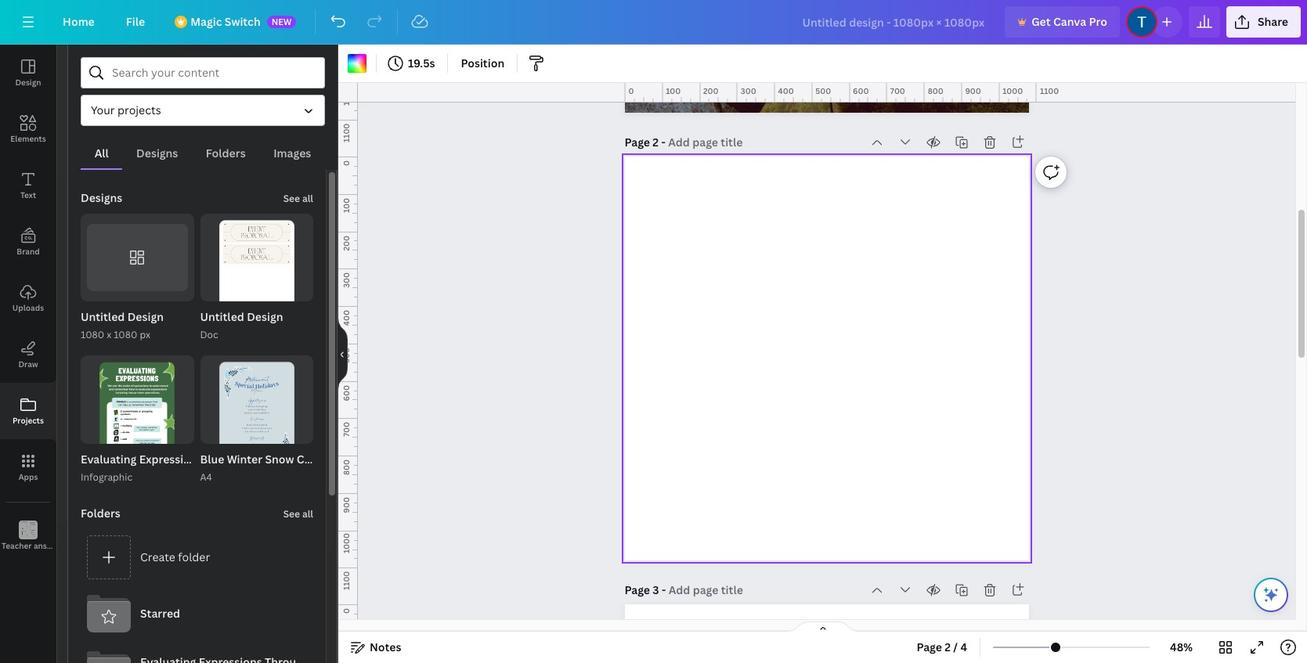 Task type: locate. For each thing, give the bounding box(es) containing it.
2 see all button from the top
[[282, 498, 315, 529]]

christmas
[[297, 452, 351, 467]]

notes button
[[345, 635, 408, 660]]

1080 left x on the left of the page
[[81, 328, 104, 342]]

0 vertical spatial 800
[[928, 85, 943, 96]]

show pages image
[[785, 621, 860, 634]]

1 horizontal spatial 4
[[960, 640, 967, 655]]

1 vertical spatial 0
[[341, 161, 352, 166]]

1 vertical spatial 300
[[341, 273, 352, 288]]

4 right "/"
[[960, 640, 967, 655]]

1 vertical spatial see
[[283, 507, 300, 521]]

0 vertical spatial 1100
[[1040, 85, 1059, 96]]

1 vertical spatial see all button
[[282, 498, 315, 529]]

0 horizontal spatial 500
[[341, 348, 352, 363]]

0 horizontal spatial 2
[[653, 135, 659, 150]]

1 vertical spatial 600
[[341, 385, 352, 401]]

-
[[661, 135, 666, 150], [662, 583, 666, 598]]

700 up christmas
[[341, 422, 352, 437]]

1000
[[341, 85, 352, 105], [1003, 85, 1023, 96], [341, 533, 352, 553]]

1 horizontal spatial folders
[[206, 146, 246, 161]]

1 vertical spatial designs
[[81, 190, 122, 205]]

doc
[[200, 328, 218, 342]]

2 see all from the top
[[283, 507, 313, 521]]

page for page 3
[[625, 583, 650, 598]]

infographic up a4
[[205, 452, 266, 467]]

0 vertical spatial 500
[[815, 85, 831, 96]]

new
[[271, 16, 291, 27]]

2 for -
[[653, 135, 659, 150]]

1100
[[1040, 85, 1059, 96], [341, 124, 352, 143], [341, 572, 352, 591]]

1 - from the top
[[661, 135, 666, 150]]

canva
[[1053, 14, 1086, 29]]

1 horizontal spatial 500
[[815, 85, 831, 96]]

0 horizontal spatial 1080
[[81, 328, 104, 342]]

file
[[126, 14, 145, 29]]

600
[[853, 85, 869, 96], [341, 385, 352, 401]]

0 horizontal spatial 300
[[341, 273, 352, 288]]

infographic
[[205, 452, 266, 467], [81, 470, 132, 484]]

answer
[[34, 540, 61, 551]]

1 1080 from the left
[[81, 328, 104, 342]]

see all
[[283, 192, 313, 205], [283, 507, 313, 521]]

see all button down blue winter snow christmas menu a4
[[282, 498, 315, 529]]

design inside 'untitled design doc'
[[247, 310, 283, 325]]

0 vertical spatial page
[[625, 135, 650, 150]]

1 page title text field from the top
[[668, 135, 744, 150]]

2 vertical spatial page
[[917, 640, 942, 655]]

get
[[1032, 14, 1051, 29]]

0 horizontal spatial untitled
[[81, 310, 125, 325]]

brand
[[17, 246, 40, 257]]

Search your content search field
[[112, 58, 315, 88]]

1 vertical spatial 1100
[[341, 124, 352, 143]]

4 inside button
[[960, 640, 967, 655]]

designs down all "button"
[[81, 190, 122, 205]]

page title text field for page 3 -
[[668, 583, 745, 598]]

see all down images "button"
[[283, 192, 313, 205]]

;
[[27, 542, 29, 552]]

2 page title text field from the top
[[668, 583, 745, 598]]

folders inside button
[[206, 146, 246, 161]]

position button
[[455, 51, 511, 76]]

0 horizontal spatial design
[[15, 77, 41, 88]]

1100 up 'notes' button
[[341, 572, 352, 591]]

magic switch
[[190, 14, 261, 29]]

1 vertical spatial page
[[625, 583, 650, 598]]

1 horizontal spatial 600
[[853, 85, 869, 96]]

untitled design group
[[81, 214, 194, 343], [200, 214, 313, 343]]

file button
[[113, 6, 158, 38]]

1 vertical spatial -
[[662, 583, 666, 598]]

1080 right x on the left of the page
[[114, 328, 137, 342]]

0 horizontal spatial 200
[[341, 235, 352, 251]]

0 vertical spatial designs
[[136, 146, 178, 161]]

untitled up doc
[[200, 310, 244, 325]]

0 vertical spatial see
[[283, 192, 300, 205]]

0 up 'notes' button
[[341, 608, 352, 614]]

0 horizontal spatial 700
[[341, 422, 352, 437]]

draw
[[18, 359, 38, 370]]

1 horizontal spatial 1080
[[114, 328, 137, 342]]

1 vertical spatial see all
[[283, 507, 313, 521]]

1080
[[81, 328, 104, 342], [114, 328, 137, 342]]

Page title text field
[[668, 135, 744, 150], [668, 583, 745, 598]]

1 vertical spatial 200
[[341, 235, 352, 251]]

0 up page 2 -
[[628, 85, 634, 96]]

2 see from the top
[[283, 507, 300, 521]]

0 vertical spatial 400
[[778, 85, 794, 96]]

1 vertical spatial all
[[302, 507, 313, 521]]

home
[[63, 14, 95, 29]]

0 vertical spatial see all
[[283, 192, 313, 205]]

200
[[703, 85, 719, 96], [341, 235, 352, 251]]

0 vertical spatial all
[[302, 192, 313, 205]]

see down blue winter snow christmas menu a4
[[283, 507, 300, 521]]

0 horizontal spatial infographic
[[81, 470, 132, 484]]

page for page 2
[[625, 135, 650, 150]]

1 horizontal spatial 900
[[965, 85, 981, 96]]

1100 right images "button"
[[341, 124, 352, 143]]

design inside 'untitled design 1080 x 1080 px'
[[127, 310, 164, 325]]

switch
[[225, 14, 261, 29]]

300
[[741, 85, 756, 96], [341, 273, 352, 288]]

400
[[778, 85, 794, 96], [341, 310, 352, 326]]

0 horizontal spatial designs
[[81, 190, 122, 205]]

900
[[965, 85, 981, 96], [341, 497, 352, 513]]

infographic down evaluating
[[81, 470, 132, 484]]

untitled for untitled design 1080 x 1080 px
[[81, 310, 125, 325]]

0 horizontal spatial 600
[[341, 385, 352, 401]]

side panel tab list
[[0, 45, 80, 565]]

1 vertical spatial 2
[[945, 640, 951, 655]]

700
[[890, 85, 905, 96], [341, 422, 352, 437]]

all down blue winter snow christmas menu a4
[[302, 507, 313, 521]]

main menu bar
[[0, 0, 1307, 45]]

untitled design doc
[[200, 310, 283, 342]]

1 vertical spatial 100
[[341, 198, 352, 213]]

1 vertical spatial infographic
[[81, 470, 132, 484]]

1 vertical spatial 4
[[960, 640, 967, 655]]

1 horizontal spatial 100
[[666, 85, 681, 96]]

create folder
[[140, 549, 210, 564]]

600 down design title text field
[[853, 85, 869, 96]]

untitled inside 'untitled design 1080 x 1080 px'
[[81, 310, 125, 325]]

1 untitled from the left
[[81, 310, 125, 325]]

4 inside group
[[181, 286, 186, 298]]

0 vertical spatial page title text field
[[668, 135, 744, 150]]

all for folders
[[302, 507, 313, 521]]

0 vertical spatial see all button
[[282, 182, 315, 214]]

0 horizontal spatial 4
[[181, 286, 186, 298]]

0
[[628, 85, 634, 96], [341, 161, 352, 166], [341, 608, 352, 614]]

0 vertical spatial folders
[[206, 146, 246, 161]]

folders down evaluating
[[81, 506, 120, 521]]

get canva pro
[[1032, 14, 1107, 29]]

1 horizontal spatial infographic
[[205, 452, 266, 467]]

1 horizontal spatial 2
[[945, 640, 951, 655]]

4
[[181, 286, 186, 298], [960, 640, 967, 655]]

1 horizontal spatial 200
[[703, 85, 719, 96]]

0 horizontal spatial untitled design group
[[81, 214, 194, 343]]

1100 down get
[[1040, 85, 1059, 96]]

0 horizontal spatial 100
[[341, 198, 352, 213]]

group inside "blue winter snow christmas menu" 'group'
[[200, 356, 313, 469]]

1 horizontal spatial 700
[[890, 85, 905, 96]]

teacher
[[2, 540, 32, 551]]

0 right images "button"
[[341, 161, 352, 166]]

0 vertical spatial 100
[[666, 85, 681, 96]]

0 vertical spatial 4
[[181, 286, 186, 298]]

see for designs
[[283, 192, 300, 205]]

2 - from the top
[[662, 583, 666, 598]]

2 all from the top
[[302, 507, 313, 521]]

see all down blue winter snow christmas menu a4
[[283, 507, 313, 521]]

1 horizontal spatial 300
[[741, 85, 756, 96]]

4 right of
[[181, 286, 186, 298]]

designs
[[136, 146, 178, 161], [81, 190, 122, 205]]

see
[[283, 192, 300, 205], [283, 507, 300, 521]]

see all button down images "button"
[[282, 182, 315, 214]]

0 vertical spatial 2
[[653, 135, 659, 150]]

blue winter snow christmas menu a4
[[200, 452, 383, 484]]

1
[[163, 286, 168, 298]]

group for winter
[[200, 356, 313, 469]]

get canva pro button
[[1005, 6, 1120, 38]]

1 vertical spatial 400
[[341, 310, 352, 326]]

designs down projects
[[136, 146, 178, 161]]

keys
[[63, 540, 80, 551]]

see down images "button"
[[283, 192, 300, 205]]

0 horizontal spatial 400
[[341, 310, 352, 326]]

your projects
[[91, 103, 161, 117]]

0 vertical spatial 700
[[890, 85, 905, 96]]

1 horizontal spatial designs
[[136, 146, 178, 161]]

700 down design title text field
[[890, 85, 905, 96]]

0 vertical spatial 600
[[853, 85, 869, 96]]

group
[[200, 214, 313, 327], [81, 356, 194, 551], [200, 356, 313, 469]]

page
[[625, 135, 650, 150], [625, 583, 650, 598], [917, 640, 942, 655]]

0 vertical spatial -
[[661, 135, 666, 150]]

1 vertical spatial 800
[[341, 460, 352, 476]]

1 see from the top
[[283, 192, 300, 205]]

see for folders
[[283, 507, 300, 521]]

all down images "button"
[[302, 192, 313, 205]]

2 horizontal spatial design
[[247, 310, 283, 325]]

evaluating expressions infographic infographic
[[81, 452, 266, 484]]

500
[[815, 85, 831, 96], [341, 348, 352, 363]]

folders down your projects button
[[206, 146, 246, 161]]

48% button
[[1156, 635, 1207, 660]]

2 untitled from the left
[[200, 310, 244, 325]]

projects button
[[0, 383, 56, 439]]

1 vertical spatial page title text field
[[668, 583, 745, 598]]

1 all from the top
[[302, 192, 313, 205]]

0 vertical spatial 0
[[628, 85, 634, 96]]

800
[[928, 85, 943, 96], [341, 460, 352, 476]]

share button
[[1226, 6, 1301, 38]]

1 vertical spatial 700
[[341, 422, 352, 437]]

0 vertical spatial 900
[[965, 85, 981, 96]]

1 horizontal spatial untitled
[[200, 310, 244, 325]]

100
[[666, 85, 681, 96], [341, 198, 352, 213]]

1 vertical spatial 900
[[341, 497, 352, 513]]

1 see all button from the top
[[282, 182, 315, 214]]

design
[[15, 77, 41, 88], [127, 310, 164, 325], [247, 310, 283, 325]]

1 horizontal spatial untitled design group
[[200, 214, 313, 343]]

1 see all from the top
[[283, 192, 313, 205]]

600 up christmas
[[341, 385, 352, 401]]

share
[[1258, 14, 1288, 29]]

designs button
[[122, 139, 192, 168]]

1 horizontal spatial design
[[127, 310, 164, 325]]

2 inside button
[[945, 640, 951, 655]]

1 vertical spatial folders
[[81, 506, 120, 521]]

untitled inside 'untitled design doc'
[[200, 310, 244, 325]]

2
[[653, 135, 659, 150], [945, 640, 951, 655]]

untitled up x on the left of the page
[[81, 310, 125, 325]]



Task type: vqa. For each thing, say whether or not it's contained in the screenshot.
the rightmost are
no



Task type: describe. For each thing, give the bounding box(es) containing it.
evaluating
[[81, 452, 137, 467]]

group for expressions
[[81, 356, 194, 551]]

menu
[[353, 452, 383, 467]]

magic
[[190, 14, 222, 29]]

canva assistant image
[[1262, 586, 1280, 605]]

apps
[[19, 471, 38, 482]]

- for page 3 -
[[662, 583, 666, 598]]

text
[[20, 190, 36, 200]]

winter
[[227, 452, 262, 467]]

blue
[[200, 452, 224, 467]]

#ffffff image
[[348, 54, 367, 73]]

1 horizontal spatial 800
[[928, 85, 943, 96]]

create
[[140, 549, 175, 564]]

see all button for designs
[[282, 182, 315, 214]]

your
[[91, 103, 115, 117]]

starred button
[[81, 586, 313, 642]]

/
[[953, 640, 958, 655]]

1 untitled design group from the left
[[81, 214, 194, 343]]

hide image
[[338, 316, 348, 392]]

48%
[[1170, 640, 1193, 655]]

draw button
[[0, 327, 56, 383]]

1 of 4
[[163, 286, 186, 298]]

all button
[[81, 139, 122, 168]]

teacher answer keys
[[2, 540, 80, 551]]

page 3 -
[[625, 583, 668, 598]]

projects
[[13, 415, 44, 426]]

1 of 4 group
[[81, 214, 194, 302]]

- for page 2 -
[[661, 135, 666, 150]]

elements
[[10, 133, 46, 144]]

2 vertical spatial 1100
[[341, 572, 352, 591]]

page title text field for page 2 -
[[668, 135, 744, 150]]

design inside button
[[15, 77, 41, 88]]

untitled for untitled design doc
[[200, 310, 244, 325]]

apps button
[[0, 439, 56, 496]]

images button
[[260, 139, 325, 168]]

page 2 -
[[625, 135, 668, 150]]

images
[[273, 146, 311, 161]]

snow
[[265, 452, 294, 467]]

designs inside designs button
[[136, 146, 178, 161]]

uploads
[[12, 302, 44, 313]]

design for untitled design 1080 x 1080 px
[[127, 310, 164, 325]]

0 vertical spatial 300
[[741, 85, 756, 96]]

position
[[461, 56, 504, 70]]

1 horizontal spatial 400
[[778, 85, 794, 96]]

see all button for folders
[[282, 498, 315, 529]]

notes
[[370, 640, 401, 655]]

brand button
[[0, 214, 56, 270]]

create folder button
[[81, 529, 313, 586]]

0 horizontal spatial 800
[[341, 460, 352, 476]]

page 2 / 4
[[917, 640, 967, 655]]

19.5s
[[408, 56, 435, 70]]

design button
[[0, 45, 56, 101]]

x
[[107, 328, 111, 342]]

2 untitled design group from the left
[[200, 214, 313, 343]]

0 vertical spatial infographic
[[205, 452, 266, 467]]

1 vertical spatial 500
[[341, 348, 352, 363]]

text button
[[0, 157, 56, 214]]

all
[[95, 146, 109, 161]]

px
[[140, 328, 150, 342]]

folders button
[[192, 139, 260, 168]]

all for designs
[[302, 192, 313, 205]]

design for untitled design doc
[[247, 310, 283, 325]]

blue winter snow christmas menu group
[[200, 356, 383, 485]]

folder
[[178, 549, 210, 564]]

2 1080 from the left
[[114, 328, 137, 342]]

Select ownership filter button
[[81, 95, 325, 126]]

page 2 / 4 button
[[910, 635, 973, 660]]

19.5s button
[[383, 51, 441, 76]]

home link
[[50, 6, 107, 38]]

untitled design 1080 x 1080 px
[[81, 310, 164, 342]]

2 vertical spatial 0
[[341, 608, 352, 614]]

page inside "page 2 / 4" button
[[917, 640, 942, 655]]

0 vertical spatial 200
[[703, 85, 719, 96]]

of
[[170, 286, 179, 298]]

expressions
[[139, 452, 203, 467]]

see all for folders
[[283, 507, 313, 521]]

0 horizontal spatial folders
[[81, 506, 120, 521]]

uploads button
[[0, 270, 56, 327]]

group for design
[[200, 214, 313, 327]]

starred
[[140, 606, 180, 621]]

3
[[653, 583, 659, 598]]

Design title text field
[[790, 6, 999, 38]]

evaluating expressions infographic group
[[81, 356, 266, 551]]

0 horizontal spatial 900
[[341, 497, 352, 513]]

projects
[[118, 103, 161, 117]]

a4
[[200, 470, 212, 484]]

2 for /
[[945, 640, 951, 655]]

see all for designs
[[283, 192, 313, 205]]

elements button
[[0, 101, 56, 157]]

pro
[[1089, 14, 1107, 29]]



